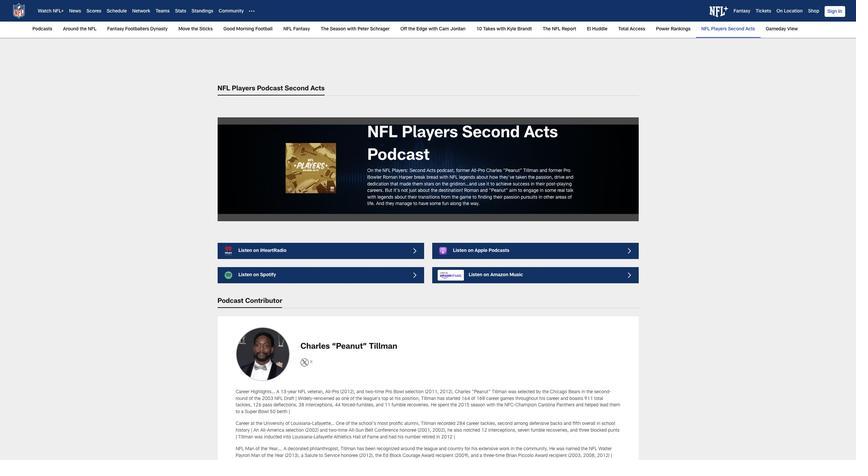 Task type: vqa. For each thing, say whether or not it's contained in the screenshot.
Origins: inside NFL+ A Football Life Origins: Davante Adams
no



Task type: locate. For each thing, give the bounding box(es) containing it.
| down also
[[454, 435, 455, 440]]

way.
[[470, 202, 480, 207]]

0 horizontal spatial career
[[466, 422, 479, 427]]

fantasy for fantasy
[[734, 9, 750, 14]]

the right off
[[408, 27, 415, 32]]

0 horizontal spatial right image
[[413, 273, 419, 278]]

man
[[245, 447, 254, 452], [251, 454, 260, 459]]

1 vertical spatial honoree
[[341, 454, 358, 459]]

bowl up position,
[[394, 390, 404, 395]]

bowl down pass
[[258, 410, 269, 415]]

1 horizontal spatial roman
[[464, 189, 479, 193]]

2 former from the left
[[549, 169, 562, 174]]

el
[[587, 27, 591, 32]]

11
[[385, 403, 390, 408]]

1 vertical spatial has
[[357, 447, 364, 452]]

year
[[275, 454, 284, 459]]

0 horizontal spatial award
[[421, 454, 434, 459]]

career for career at the university of louisiana-lafayette… one of the school's most prolific alumni, tillman recorded 284 career tackles, second among defensive backs and fifth overall in school history | an all-america selection (2002) and two-time all-sun belt conference honoree (2001, 2002), he also notched 12 interceptions, seven fumble recoveries, and three blocked punts | tillman was inducted into louisiana-lafayette athletics hall of fame and had his number retired in 2012 |
[[236, 422, 249, 427]]

fame
[[367, 435, 379, 440]]

the for the nfl report
[[543, 27, 551, 32]]

bowler
[[367, 175, 382, 180]]

selection inside career at the university of louisiana-lafayette… one of the school's most prolific alumni, tillman recorded 284 career tackles, second among defensive backs and fifth overall in school history | an all-america selection (2002) and two-time all-sun belt conference honoree (2001, 2002), he also notched 12 interceptions, seven fumble recoveries, and three blocked punts | tillman was inducted into louisiana-lafayette athletics hall of fame and had his number retired in 2012 |
[[285, 429, 304, 433]]

in inside career highlights… a 13-year nfl veteran, all-pro (2012), and two-time pro bowl selection (2011, 2012), charles "peanut" tillman was selected by the chicago bears in the second- round of the 2003 nfl draft | widely-renowned as one of the league's top at his position, tillman has started 164 of 168 career games throughout his career and boasts 911 total tackles, 126 pass deflections, 38 interceptions, 44 forced-fumbles, and 11 fumble recoveries. he spent the 2015 season with the nfc-champion carolina panthers and helped lead them to a super bowl 50 berth |
[[582, 390, 585, 395]]

headshot picture of charles "peanut" tillman image
[[236, 328, 289, 381]]

1 horizontal spatial players
[[402, 126, 458, 142]]

of inside on the nfl players: second acts podcast, former all-pro charles "peanut" tillman and former pro bowler roman harper break bread with nfl legends about how they've taken the passion, drive and dedication that made them stars on the gridiron…and use it to achieve success in their post-playing careers. but it's not just about the destination! roman and "peanut" aim to engage in some real talk with legends about their transitions from the game to finding their passion pursuits in other areas of life. and they manage to have some fun along the way.
[[568, 195, 572, 200]]

1 horizontal spatial right image
[[628, 273, 633, 278]]

two- inside career at the university of louisiana-lafayette… one of the school's most prolific alumni, tillman recorded 284 career tackles, second among defensive backs and fifth overall in school history | an all-america selection (2002) and two-time all-sun belt conference honoree (2001, 2002), he also notched 12 interceptions, seven fumble recoveries, and three blocked punts | tillman was inducted into louisiana-lafayette athletics hall of fame and had his number retired in 2012 |
[[329, 429, 338, 433]]

on up "bowler"
[[367, 169, 373, 174]]

not
[[401, 189, 408, 193]]

0 horizontal spatial fantasy
[[107, 27, 124, 32]]

on left apple
[[468, 249, 474, 253]]

at inside career highlights… a 13-year nfl veteran, all-pro (2012), and two-time pro bowl selection (2011, 2012), charles "peanut" tillman was selected by the chicago bears in the second- round of the 2003 nfl draft | widely-renowned as one of the league's top at his position, tillman has started 164 of 168 career games throughout his career and boasts 911 total tackles, 126 pass deflections, 38 interceptions, 44 forced-fumbles, and 11 fumble recoveries. he spent the 2015 season with the nfc-champion carolina panthers and helped lead them to a super bowl 50 berth |
[[390, 397, 394, 401]]

0 horizontal spatial (2012),
[[340, 390, 355, 395]]

with left peter
[[347, 27, 356, 32]]

on for on location
[[777, 9, 783, 14]]

"peanut" down achieve
[[489, 189, 508, 193]]

0 vertical spatial fumble
[[392, 403, 406, 408]]

renowned
[[314, 397, 334, 401]]

2 horizontal spatial fantasy
[[734, 9, 750, 14]]

brandt
[[518, 27, 532, 32]]

the down started
[[450, 403, 457, 408]]

bears
[[569, 390, 580, 395]]

former up drive
[[549, 169, 562, 174]]

10 takes with kyle brandt
[[476, 27, 532, 32]]

0 horizontal spatial right image
[[413, 248, 419, 254]]

right image
[[628, 248, 633, 254], [413, 273, 419, 278]]

listen for listen on apple podcasts
[[453, 249, 467, 253]]

total
[[618, 27, 629, 32]]

school's
[[359, 422, 376, 427]]

them right the lead on the right bottom of the page
[[610, 403, 620, 408]]

tackles, down round
[[236, 403, 252, 408]]

0 horizontal spatial has
[[357, 447, 364, 452]]

bowl
[[394, 390, 404, 395], [258, 410, 269, 415]]

the up courage
[[416, 447, 423, 452]]

a left three-
[[480, 454, 482, 459]]

school
[[602, 422, 615, 427]]

a down decorated
[[301, 454, 303, 459]]

0 vertical spatial tackles,
[[236, 403, 252, 408]]

time down work
[[496, 454, 505, 459]]

on for listen on amazon music
[[484, 273, 489, 278]]

the up 2008,
[[581, 447, 588, 452]]

0 vertical spatial about
[[476, 175, 488, 180]]

the nfl report link
[[540, 22, 579, 37]]

aim
[[509, 189, 517, 193]]

listen left amazon
[[469, 273, 482, 278]]

he left spent
[[431, 403, 437, 408]]

with inside off the edge with cam jordan link
[[429, 27, 438, 32]]

1 horizontal spatial time
[[375, 390, 384, 395]]

1 vertical spatial interceptions,
[[488, 429, 517, 433]]

1 horizontal spatial the
[[543, 27, 551, 32]]

roman up game
[[464, 189, 479, 193]]

some down transitions
[[430, 202, 441, 207]]

fantasy footballers dynasty
[[107, 27, 168, 32]]

1 horizontal spatial he
[[549, 447, 555, 452]]

at
[[390, 397, 394, 401], [251, 422, 255, 427]]

community.
[[524, 447, 548, 452]]

am-listen on-light image
[[438, 270, 464, 281]]

2 horizontal spatial was
[[556, 447, 565, 452]]

the down year….
[[267, 454, 273, 459]]

1 horizontal spatial on
[[777, 9, 783, 14]]

0 horizontal spatial former
[[456, 169, 470, 174]]

2 horizontal spatial time
[[496, 454, 505, 459]]

bread
[[427, 175, 438, 180]]

with left 'cam'
[[429, 27, 438, 32]]

| right the berth in the bottom of the page
[[289, 410, 290, 415]]

at up an
[[251, 422, 255, 427]]

0 vertical spatial two-
[[365, 390, 375, 395]]

fantasy for fantasy footballers dynasty
[[107, 27, 124, 32]]

2 vertical spatial about
[[395, 195, 407, 200]]

the right "by"
[[542, 390, 549, 395]]

jordan
[[450, 27, 466, 32]]

2015
[[458, 403, 470, 408]]

1 vertical spatial at
[[251, 422, 255, 427]]

their right finding on the top of the page
[[493, 195, 503, 200]]

players inside nfl players second acts podcast
[[402, 126, 458, 142]]

on left amazon
[[484, 273, 489, 278]]

on
[[435, 182, 441, 187], [253, 249, 259, 253], [468, 249, 474, 253], [253, 273, 259, 278], [484, 273, 489, 278]]

the up 'sun'
[[351, 422, 358, 427]]

"peanut" up 168
[[472, 390, 491, 395]]

in inside nfl man of the year…. a decorated philanthropist, tillman has been recognized around the league and country for his extensive work in the community. he was named the nfl walter payton man of the year (2013), a salute to service honoree (2012), the ed block courage award recipient (2009), and a three-time brian piccolo award recipient (2003, 2008, 2012)
[[511, 447, 515, 452]]

in
[[531, 182, 535, 187], [540, 189, 544, 193], [539, 195, 542, 200], [582, 390, 585, 395], [597, 422, 600, 427], [436, 435, 440, 440], [511, 447, 515, 452]]

around the nfl
[[63, 27, 96, 32]]

career up history
[[236, 422, 249, 427]]

draft
[[284, 397, 294, 401]]

1 vertical spatial was
[[255, 435, 263, 440]]

1 horizontal spatial a
[[301, 454, 303, 459]]

1 horizontal spatial recipient
[[549, 454, 567, 459]]

0 vertical spatial some
[[545, 189, 556, 193]]

charles up x
[[301, 343, 330, 351]]

spotify logo image
[[223, 270, 234, 281]]

man right the payton
[[251, 454, 260, 459]]

lafayette…
[[312, 422, 335, 427]]

2 the from the left
[[543, 27, 551, 32]]

all- up the hall
[[349, 429, 356, 433]]

a left 13-
[[276, 390, 279, 395]]

piccolo
[[518, 454, 534, 459]]

highlights…
[[251, 390, 275, 395]]

0 horizontal spatial roman
[[383, 175, 398, 180]]

former up gridiron…and
[[456, 169, 470, 174]]

total access
[[618, 27, 645, 32]]

fantasy footballers dynasty link
[[105, 22, 170, 37]]

other
[[544, 195, 554, 200]]

boasts
[[570, 397, 583, 401]]

his right for at the bottom right of page
[[472, 447, 478, 452]]

fantasy inside nfl fantasy 'link'
[[293, 27, 310, 32]]

1 vertical spatial (2012),
[[359, 454, 374, 459]]

0 vertical spatial career
[[236, 390, 249, 395]]

widely-
[[298, 397, 314, 401]]

1 horizontal spatial at
[[390, 397, 394, 401]]

1 vertical spatial podcasts
[[489, 249, 509, 253]]

to down success
[[518, 189, 522, 193]]

1 horizontal spatial was
[[508, 390, 517, 395]]

schrager
[[370, 27, 390, 32]]

the season with peter schrager
[[321, 27, 390, 32]]

notched
[[463, 429, 480, 433]]

|
[[295, 397, 297, 401], [289, 410, 290, 415], [251, 429, 252, 433], [236, 435, 237, 440], [454, 435, 455, 440]]

0 horizontal spatial time
[[338, 429, 348, 433]]

1 vertical spatial right image
[[628, 273, 633, 278]]

podcast contributor
[[218, 298, 282, 305]]

honoree inside nfl man of the year…. a decorated philanthropist, tillman has been recognized around the league and country for his extensive work in the community. he was named the nfl walter payton man of the year (2013), a salute to service honoree (2012), the ed block courage award recipient (2009), and a three-time brian piccolo award recipient (2003, 2008, 2012)
[[341, 454, 358, 459]]

0 vertical spatial honoree
[[400, 429, 416, 433]]

was inside career highlights… a 13-year nfl veteran, all-pro (2012), and two-time pro bowl selection (2011, 2012), charles "peanut" tillman was selected by the chicago bears in the second- round of the 2003 nfl draft | widely-renowned as one of the league's top at his position, tillman has started 164 of 168 career games throughout his career and boasts 911 total tackles, 126 pass deflections, 38 interceptions, 44 forced-fumbles, and 11 fumble recoveries. he spent the 2015 season with the nfc-champion carolina panthers and helped lead them to a super bowl 50 berth |
[[508, 390, 517, 395]]

0 horizontal spatial he
[[431, 403, 437, 408]]

0 horizontal spatial bowl
[[258, 410, 269, 415]]

2012
[[441, 435, 453, 440]]

total access link
[[616, 22, 648, 37]]

career inside career highlights… a 13-year nfl veteran, all-pro (2012), and two-time pro bowl selection (2011, 2012), charles "peanut" tillman was selected by the chicago bears in the second- round of the 2003 nfl draft | widely-renowned as one of the league's top at his position, tillman has started 164 of 168 career games throughout his career and boasts 911 total tackles, 126 pass deflections, 38 interceptions, 44 forced-fumbles, and 11 fumble recoveries. he spent the 2015 season with the nfc-champion carolina panthers and helped lead them to a super bowl 50 berth |
[[236, 390, 249, 395]]

and up playing
[[566, 175, 573, 180]]

right image for listen on apple podcasts
[[628, 248, 633, 254]]

right image for listen on amazon music
[[628, 273, 633, 278]]

his down "by"
[[539, 397, 545, 401]]

in up 911
[[582, 390, 585, 395]]

twitter image
[[301, 359, 309, 367]]

2 vertical spatial players
[[402, 126, 458, 142]]

the left season
[[321, 27, 329, 32]]

legends up gridiron…and
[[459, 175, 475, 180]]

peter
[[358, 27, 369, 32]]

round
[[236, 397, 248, 401]]

career up notched
[[466, 422, 479, 427]]

1 career from the top
[[236, 390, 249, 395]]

(2001,
[[418, 429, 431, 433]]

selection up position,
[[405, 390, 424, 395]]

contributor
[[245, 298, 282, 305]]

charles inside career highlights… a 13-year nfl veteran, all-pro (2012), and two-time pro bowl selection (2011, 2012), charles "peanut" tillman was selected by the chicago bears in the second- round of the 2003 nfl draft | widely-renowned as one of the league's top at his position, tillman has started 164 of 168 career games throughout his career and boasts 911 total tackles, 126 pass deflections, 38 interceptions, 44 forced-fumbles, and 11 fumble recoveries. he spent the 2015 season with the nfc-champion carolina panthers and helped lead them to a super bowl 50 berth |
[[455, 390, 471, 395]]

fifth
[[573, 422, 581, 427]]

1 vertical spatial podcast
[[367, 149, 430, 165]]

listen on iheartradio
[[238, 249, 287, 253]]

nfl fantasy
[[283, 27, 310, 32]]

iheartradio icon image
[[223, 246, 234, 256]]

the up piccolo
[[516, 447, 522, 452]]

1 vertical spatial on
[[367, 169, 373, 174]]

kyle
[[507, 27, 516, 32]]

1 the from the left
[[321, 27, 329, 32]]

around
[[401, 447, 415, 452]]

1 horizontal spatial honoree
[[400, 429, 416, 433]]

1 vertical spatial right image
[[413, 273, 419, 278]]

podcasts inside page main content main content
[[489, 249, 509, 253]]

along
[[450, 202, 461, 207]]

with inside career highlights… a 13-year nfl veteran, all-pro (2012), and two-time pro bowl selection (2011, 2012), charles "peanut" tillman was selected by the chicago bears in the second- round of the 2003 nfl draft | widely-renowned as one of the league's top at his position, tillman has started 164 of 168 career games throughout his career and boasts 911 total tackles, 126 pass deflections, 38 interceptions, 44 forced-fumbles, and 11 fumble recoveries. he spent the 2015 season with the nfc-champion carolina panthers and helped lead them to a super bowl 50 berth |
[[487, 403, 496, 408]]

and down boasts
[[576, 403, 584, 408]]

music
[[510, 273, 523, 278]]

1 horizontal spatial award
[[535, 454, 548, 459]]

them
[[412, 182, 423, 187], [610, 403, 620, 408]]

0 vertical spatial time
[[375, 390, 384, 395]]

1 vertical spatial legends
[[377, 195, 394, 200]]

the right brandt
[[543, 27, 551, 32]]

nfl inside nfl players second acts podcast
[[367, 126, 398, 142]]

has left been
[[357, 447, 364, 452]]

man up the payton
[[245, 447, 254, 452]]

1 vertical spatial some
[[430, 202, 441, 207]]

banner containing watch nfl+
[[0, 0, 856, 38]]

career
[[236, 390, 249, 395], [236, 422, 249, 427]]

1 horizontal spatial a
[[284, 447, 287, 452]]

career at the university of louisiana-lafayette… one of the school's most prolific alumni, tillman recorded 284 career tackles, second among defensive backs and fifth overall in school history | an all-america selection (2002) and two-time all-sun belt conference honoree (2001, 2002), he also notched 12 interceptions, seven fumble recoveries, and three blocked punts | tillman was inducted into louisiana-lafayette athletics hall of fame and had his number retired in 2012 |
[[236, 422, 620, 440]]

selection up into
[[285, 429, 304, 433]]

about up use
[[476, 175, 488, 180]]

recognized
[[377, 447, 399, 452]]

1 horizontal spatial charles
[[455, 390, 471, 395]]

0 horizontal spatial fumble
[[392, 403, 406, 408]]

charles inside on the nfl players: second acts podcast, former all-pro charles "peanut" tillman and former pro bowler roman harper break bread with nfl legends about how they've taken the passion, drive and dedication that made them stars on the gridiron…and use it to achieve success in their post-playing careers. but it's not just about the destination! roman and "peanut" aim to engage in some real talk with legends about their transitions from the game to finding their passion pursuits in other areas of life. and they manage to have some fun along the way.
[[486, 169, 502, 174]]

a up year
[[284, 447, 287, 452]]

teams
[[156, 9, 170, 14]]

1 vertical spatial players
[[232, 86, 255, 92]]

284
[[457, 422, 465, 427]]

2 vertical spatial time
[[496, 454, 505, 459]]

career inside career at the university of louisiana-lafayette… one of the school's most prolific alumni, tillman recorded 284 career tackles, second among defensive backs and fifth overall in school history | an all-america selection (2002) and two-time all-sun belt conference honoree (2001, 2002), he also notched 12 interceptions, seven fumble recoveries, and three blocked punts | tillman was inducted into louisiana-lafayette athletics hall of fame and had his number retired in 2012 |
[[236, 422, 249, 427]]

tackles, inside career at the university of louisiana-lafayette… one of the school's most prolific alumni, tillman recorded 284 career tackles, second among defensive backs and fifth overall in school history | an all-america selection (2002) and two-time all-sun belt conference honoree (2001, 2002), he also notched 12 interceptions, seven fumble recoveries, and three blocked punts | tillman was inducted into louisiana-lafayette athletics hall of fame and had his number retired in 2012 |
[[481, 422, 496, 427]]

listen right iheartradio icon
[[238, 249, 252, 253]]

belt
[[365, 429, 373, 433]]

ed
[[383, 454, 388, 459]]

listen right apple podcast icon
[[453, 249, 467, 253]]

1 vertical spatial fumble
[[531, 429, 545, 433]]

0 horizontal spatial podcast
[[218, 298, 244, 305]]

with inside the season with peter schrager link
[[347, 27, 356, 32]]

his
[[395, 397, 401, 401], [539, 397, 545, 401], [398, 435, 404, 440], [472, 447, 478, 452]]

0 vertical spatial "peanut"
[[503, 169, 522, 174]]

about up manage
[[395, 195, 407, 200]]

1 vertical spatial two-
[[329, 429, 338, 433]]

nfl players podcast second acts
[[218, 86, 325, 92]]

was up games at the bottom
[[508, 390, 517, 395]]

0 vertical spatial them
[[412, 182, 423, 187]]

career down chicago
[[547, 397, 559, 401]]

1 horizontal spatial two-
[[365, 390, 375, 395]]

2 vertical spatial charles
[[455, 390, 471, 395]]

on for on the nfl players: second acts podcast, former all-pro charles "peanut" tillman and former pro bowler roman harper break bread with nfl legends about how they've taken the passion, drive and dedication that made them stars on the gridiron…and use it to achieve success in their post-playing careers. but it's not just about the destination! roman and "peanut" aim to engage in some real talk with legends about their transitions from the game to finding their passion pursuits in other areas of life. and they manage to have some fun along the way.
[[367, 169, 373, 174]]

huddle
[[592, 27, 608, 32]]

with right season
[[487, 403, 496, 408]]

0 vertical spatial podcasts
[[32, 27, 52, 32]]

an
[[254, 429, 259, 433]]

1 horizontal spatial fumble
[[531, 429, 545, 433]]

0 vertical spatial man
[[245, 447, 254, 452]]

the
[[80, 27, 87, 32], [191, 27, 198, 32], [408, 27, 415, 32], [375, 169, 381, 174], [528, 175, 535, 180], [442, 182, 448, 187], [431, 189, 438, 193], [452, 195, 459, 200], [463, 202, 469, 207], [542, 390, 549, 395], [587, 390, 593, 395], [254, 397, 261, 401], [356, 397, 362, 401], [450, 403, 457, 408], [497, 403, 503, 408], [256, 422, 262, 427], [351, 422, 358, 427], [261, 447, 267, 452], [416, 447, 423, 452], [516, 447, 522, 452], [581, 447, 588, 452], [267, 454, 273, 459], [375, 454, 382, 459]]

0 horizontal spatial about
[[395, 195, 407, 200]]

tillman
[[523, 169, 538, 174], [369, 343, 397, 351], [492, 390, 507, 395], [421, 397, 436, 401], [421, 422, 436, 427], [238, 435, 253, 440], [341, 447, 356, 452]]

0 horizontal spatial a
[[241, 410, 244, 415]]

x link
[[301, 359, 313, 367]]

0 vertical spatial he
[[431, 403, 437, 408]]

destination!
[[439, 189, 463, 193]]

on for listen on iheartradio
[[253, 249, 259, 253]]

the up along
[[452, 195, 459, 200]]

0 horizontal spatial players
[[232, 86, 255, 92]]

and down conference
[[380, 435, 388, 440]]

0 horizontal spatial was
[[255, 435, 263, 440]]

all- right an
[[260, 429, 267, 433]]

right image for listen on spotify
[[413, 273, 419, 278]]

1 vertical spatial charles
[[301, 343, 330, 351]]

playing
[[557, 182, 572, 187]]

career inside career at the university of louisiana-lafayette… one of the school's most prolific alumni, tillman recorded 284 career tackles, second among defensive backs and fifth overall in school history | an all-america selection (2002) and two-time all-sun belt conference honoree (2001, 2002), he also notched 12 interceptions, seven fumble recoveries, and three blocked punts | tillman was inducted into louisiana-lafayette athletics hall of fame and had his number retired in 2012 |
[[466, 422, 479, 427]]

a left super
[[241, 410, 244, 415]]

0 vertical spatial charles
[[486, 169, 502, 174]]

them inside career highlights… a 13-year nfl veteran, all-pro (2012), and two-time pro bowl selection (2011, 2012), charles "peanut" tillman was selected by the chicago bears in the second- round of the 2003 nfl draft | widely-renowned as one of the league's top at his position, tillman has started 164 of 168 career games throughout his career and boasts 911 total tackles, 126 pass deflections, 38 interceptions, 44 forced-fumbles, and 11 fumble recoveries. he spent the 2015 season with the nfc-champion carolina panthers and helped lead them to a super bowl 50 berth |
[[610, 403, 620, 408]]

(2009),
[[455, 454, 470, 459]]

on inside on the nfl players: second acts podcast, former all-pro charles "peanut" tillman and former pro bowler roman harper break bread with nfl legends about how they've taken the passion, drive and dedication that made them stars on the gridiron…and use it to achieve success in their post-playing careers. but it's not just about the destination! roman and "peanut" aim to engage in some real talk with legends about their transitions from the game to finding their passion pursuits in other areas of life. and they manage to have some fun along the way.
[[367, 169, 373, 174]]

1 former from the left
[[456, 169, 470, 174]]

2 career from the top
[[236, 422, 249, 427]]

1 horizontal spatial fantasy
[[293, 27, 310, 32]]

2012)
[[597, 454, 610, 459]]

second inside on the nfl players: second acts podcast, former all-pro charles "peanut" tillman and former pro bowler roman harper break bread with nfl legends about how they've taken the passion, drive and dedication that made them stars on the gridiron…and use it to achieve success in their post-playing careers. but it's not just about the destination! roman and "peanut" aim to engage in some real talk with legends about their transitions from the game to finding their passion pursuits in other areas of life. and they manage to have some fun along the way.
[[410, 169, 425, 174]]

1 horizontal spatial has
[[437, 397, 445, 401]]

0 horizontal spatial their
[[408, 195, 417, 200]]

their down just
[[408, 195, 417, 200]]

2 vertical spatial "peanut"
[[472, 390, 491, 395]]

right image
[[413, 248, 419, 254], [628, 273, 633, 278]]

tickets link
[[756, 9, 771, 14]]

watch
[[38, 9, 52, 14]]

on left location in the right top of the page
[[777, 9, 783, 14]]

on left spotify
[[253, 273, 259, 278]]

1 horizontal spatial career
[[486, 397, 499, 401]]

0 horizontal spatial a
[[276, 390, 279, 395]]

it
[[487, 182, 489, 187]]

lafayette
[[314, 435, 333, 440]]

the inside around the nfl link
[[80, 27, 87, 32]]

standings link
[[192, 9, 213, 14]]

1 horizontal spatial their
[[493, 195, 503, 200]]

legends down but
[[377, 195, 394, 200]]

to down philanthropist,
[[319, 454, 323, 459]]

alumni,
[[404, 422, 420, 427]]

1 horizontal spatial right image
[[628, 248, 633, 254]]

interceptions, down second
[[488, 429, 517, 433]]

podcasts down watch
[[32, 27, 52, 32]]

chicago
[[550, 390, 567, 395]]

pro up top at the left of page
[[385, 390, 392, 395]]

morning
[[236, 27, 254, 32]]

0 horizontal spatial honoree
[[341, 454, 358, 459]]

all- inside career highlights… a 13-year nfl veteran, all-pro (2012), and two-time pro bowl selection (2011, 2012), charles "peanut" tillman was selected by the chicago bears in the second- round of the 2003 nfl draft | widely-renowned as one of the league's top at his position, tillman has started 164 of 168 career games throughout his career and boasts 911 total tackles, 126 pass deflections, 38 interceptions, 44 forced-fumbles, and 11 fumble recoveries. he spent the 2015 season with the nfc-champion carolina panthers and helped lead them to a super bowl 50 berth |
[[325, 390, 332, 395]]

watch nfl+ link
[[38, 9, 64, 14]]

fantasy inside fantasy footballers dynasty "link"
[[107, 27, 124, 32]]

with left kyle
[[497, 27, 506, 32]]

to inside nfl man of the year…. a decorated philanthropist, tillman has been recognized around the league and country for his extensive work in the community. he was named the nfl walter payton man of the year (2013), a salute to service honoree (2012), the ed block courage award recipient (2009), and a three-time brian piccolo award recipient (2003, 2008, 2012)
[[319, 454, 323, 459]]

about up transitions
[[418, 189, 430, 193]]

his right 'had' on the bottom left of the page
[[398, 435, 404, 440]]

was left named
[[556, 447, 565, 452]]

all-
[[471, 169, 478, 174], [325, 390, 332, 395], [260, 429, 267, 433], [349, 429, 356, 433]]

league's
[[363, 397, 380, 401]]

| left an
[[251, 429, 252, 433]]

0 vertical spatial on
[[777, 9, 783, 14]]

was down an
[[255, 435, 263, 440]]

to left have
[[413, 202, 418, 207]]

university
[[264, 422, 284, 427]]

advertisement element
[[305, 46, 551, 76]]

award
[[421, 454, 434, 459], [535, 454, 548, 459]]

0 horizontal spatial on
[[367, 169, 373, 174]]

the up 126
[[254, 397, 261, 401]]

banner
[[0, 0, 856, 38]]

1 horizontal spatial interceptions,
[[488, 429, 517, 433]]

listen for listen on spotify
[[238, 273, 252, 278]]

to inside career highlights… a 13-year nfl veteran, all-pro (2012), and two-time pro bowl selection (2011, 2012), charles "peanut" tillman was selected by the chicago bears in the second- round of the 2003 nfl draft | widely-renowned as one of the league's top at his position, tillman has started 164 of 168 career games throughout his career and boasts 911 total tackles, 126 pass deflections, 38 interceptions, 44 forced-fumbles, and 11 fumble recoveries. he spent the 2015 season with the nfc-champion carolina panthers and helped lead them to a super bowl 50 berth |
[[236, 410, 240, 415]]

power rankings link
[[653, 22, 693, 37]]

at inside career at the university of louisiana-lafayette… one of the school's most prolific alumni, tillman recorded 284 career tackles, second among defensive backs and fifth overall in school history | an all-america selection (2002) and two-time all-sun belt conference honoree (2001, 2002), he also notched 12 interceptions, seven fumble recoveries, and three blocked punts | tillman was inducted into louisiana-lafayette athletics hall of fame and had his number retired in 2012 |
[[251, 422, 255, 427]]

league
[[424, 447, 438, 452]]

their down passion,
[[536, 182, 545, 187]]

to left super
[[236, 410, 240, 415]]

acts inside nfl players second acts podcast
[[524, 126, 558, 142]]

0 horizontal spatial two-
[[329, 429, 338, 433]]

and up passion,
[[540, 169, 547, 174]]

service
[[324, 454, 340, 459]]

0 horizontal spatial the
[[321, 27, 329, 32]]

1 vertical spatial career
[[236, 422, 249, 427]]

his inside career at the university of louisiana-lafayette… one of the school's most prolific alumni, tillman recorded 284 career tackles, second among defensive backs and fifth overall in school history | an all-america selection (2002) and two-time all-sun belt conference honoree (2001, 2002), he also notched 12 interceptions, seven fumble recoveries, and three blocked punts | tillman was inducted into louisiana-lafayette athletics hall of fame and had his number retired in 2012 |
[[398, 435, 404, 440]]

1 horizontal spatial podcasts
[[489, 249, 509, 253]]

pass
[[263, 403, 272, 408]]

selection inside career highlights… a 13-year nfl veteran, all-pro (2012), and two-time pro bowl selection (2011, 2012), charles "peanut" tillman was selected by the chicago bears in the second- round of the 2003 nfl draft | widely-renowned as one of the league's top at his position, tillman has started 164 of 168 career games throughout his career and boasts 911 total tackles, 126 pass deflections, 38 interceptions, 44 forced-fumbles, and 11 fumble recoveries. he spent the 2015 season with the nfc-champion carolina panthers and helped lead them to a super bowl 50 berth |
[[405, 390, 424, 395]]

among
[[514, 422, 528, 427]]

two- inside career highlights… a 13-year nfl veteran, all-pro (2012), and two-time pro bowl selection (2011, 2012), charles "peanut" tillman was selected by the chicago bears in the second- round of the 2003 nfl draft | widely-renowned as one of the league's top at his position, tillman has started 164 of 168 career games throughout his career and boasts 911 total tackles, 126 pass deflections, 38 interceptions, 44 forced-fumbles, and 11 fumble recoveries. he spent the 2015 season with the nfc-champion carolina panthers and helped lead them to a super bowl 50 berth |
[[365, 390, 375, 395]]



Task type: describe. For each thing, give the bounding box(es) containing it.
walter
[[599, 447, 612, 452]]

was inside nfl man of the year…. a decorated philanthropist, tillman has been recognized around the league and country for his extensive work in the community. he was named the nfl walter payton man of the year (2013), a salute to service honoree (2012), the ed block courage award recipient (2009), and a three-time brian piccolo award recipient (2003, 2008, 2012)
[[556, 447, 565, 452]]

2008,
[[583, 454, 596, 459]]

1 vertical spatial louisiana-
[[292, 435, 314, 440]]

second-
[[594, 390, 611, 395]]

sun
[[356, 429, 364, 433]]

in down 2002),
[[436, 435, 440, 440]]

and right league at the bottom of page
[[439, 447, 447, 452]]

the nfl report
[[543, 27, 576, 32]]

three
[[579, 429, 589, 433]]

schedule link
[[107, 9, 127, 14]]

dynasty
[[150, 27, 168, 32]]

2 horizontal spatial about
[[476, 175, 488, 180]]

games
[[500, 397, 514, 401]]

on location link
[[777, 9, 803, 14]]

gridiron…and
[[450, 182, 477, 187]]

1 award from the left
[[421, 454, 434, 459]]

footballers
[[125, 27, 149, 32]]

on for listen on spotify
[[253, 273, 259, 278]]

interceptions, inside career at the university of louisiana-lafayette… one of the school's most prolific alumni, tillman recorded 284 career tackles, second among defensive backs and fifth overall in school history | an all-america selection (2002) and two-time all-sun belt conference honoree (2001, 2002), he also notched 12 interceptions, seven fumble recoveries, and three blocked punts | tillman was inducted into louisiana-lafayette athletics hall of fame and had his number retired in 2012 |
[[488, 429, 517, 433]]

spent
[[438, 403, 449, 408]]

1 vertical spatial "peanut"
[[489, 189, 508, 193]]

1 horizontal spatial some
[[545, 189, 556, 193]]

power rankings
[[656, 27, 691, 32]]

in up engage
[[531, 182, 535, 187]]

players for nfl players podcast second acts
[[232, 86, 255, 92]]

the up "bowler"
[[375, 169, 381, 174]]

in left other
[[539, 195, 542, 200]]

on for listen on apple podcasts
[[468, 249, 474, 253]]

and down lafayette…
[[320, 429, 328, 433]]

1 horizontal spatial podcast
[[257, 86, 283, 92]]

his right top at the left of page
[[395, 397, 401, 401]]

and left fifth at the right bottom of page
[[564, 422, 571, 427]]

them inside on the nfl players: second acts podcast, former all-pro charles "peanut" tillman and former pro bowler roman harper break bread with nfl legends about how they've taken the passion, drive and dedication that made them stars on the gridiron…and use it to achieve success in their post-playing careers. but it's not just about the destination! roman and "peanut" aim to engage in some real talk with legends about their transitions from the game to finding their passion pursuits in other areas of life. and they manage to have some fun along the way.
[[412, 182, 423, 187]]

veteran,
[[308, 390, 324, 395]]

1 horizontal spatial bowl
[[394, 390, 404, 395]]

life.
[[367, 202, 375, 207]]

with up the life.
[[367, 195, 376, 200]]

and up 'panthers'
[[561, 397, 568, 401]]

off the edge with cam jordan link
[[398, 22, 468, 37]]

with inside 10 takes with kyle brandt "link"
[[497, 27, 506, 32]]

2 horizontal spatial a
[[480, 454, 482, 459]]

stars
[[424, 182, 434, 187]]

pro up use
[[478, 169, 485, 174]]

a inside career highlights… a 13-year nfl veteran, all-pro (2012), and two-time pro bowl selection (2011, 2012), charles "peanut" tillman was selected by the chicago bears in the second- round of the 2003 nfl draft | widely-renowned as one of the league's top at his position, tillman has started 164 of 168 career games throughout his career and boasts 911 total tackles, 126 pass deflections, 38 interceptions, 44 forced-fumbles, and 11 fumble recoveries. he spent the 2015 season with the nfc-champion carolina panthers and helped lead them to a super bowl 50 berth |
[[241, 410, 244, 415]]

2 award from the left
[[535, 454, 548, 459]]

tackles, inside career highlights… a 13-year nfl veteran, all-pro (2012), and two-time pro bowl selection (2011, 2012), charles "peanut" tillman was selected by the chicago bears in the second- round of the 2003 nfl draft | widely-renowned as one of the league's top at his position, tillman has started 164 of 168 career games throughout his career and boasts 911 total tackles, 126 pass deflections, 38 interceptions, 44 forced-fumbles, and 11 fumble recoveries. he spent the 2015 season with the nfc-champion carolina panthers and helped lead them to a super bowl 50 berth |
[[236, 403, 252, 408]]

he inside career highlights… a 13-year nfl veteran, all-pro (2012), and two-time pro bowl selection (2011, 2012), charles "peanut" tillman was selected by the chicago bears in the second- round of the 2003 nfl draft | widely-renowned as one of the league's top at his position, tillman has started 164 of 168 career games throughout his career and boasts 911 total tackles, 126 pass deflections, 38 interceptions, 44 forced-fumbles, and 11 fumble recoveries. he spent the 2015 season with the nfc-champion carolina panthers and helped lead them to a super bowl 50 berth |
[[431, 403, 437, 408]]

the right taken
[[528, 175, 535, 180]]

use
[[478, 182, 485, 187]]

punts
[[608, 429, 620, 433]]

he inside nfl man of the year…. a decorated philanthropist, tillman has been recognized around the league and country for his extensive work in the community. he was named the nfl walter payton man of the year (2013), a salute to service honoree (2012), the ed block courage award recipient (2009), and a three-time brian piccolo award recipient (2003, 2008, 2012)
[[549, 447, 555, 452]]

and right the (2009),
[[471, 454, 479, 459]]

work
[[499, 447, 510, 452]]

to up "way."
[[473, 195, 477, 200]]

and up finding on the top of the page
[[480, 189, 488, 193]]

finding
[[478, 195, 492, 200]]

second inside banner
[[728, 27, 744, 32]]

nfl inside 'link'
[[283, 27, 292, 32]]

news link
[[69, 9, 81, 14]]

in up the blocked
[[597, 422, 600, 427]]

gameday view link
[[763, 22, 801, 37]]

2 vertical spatial podcast
[[218, 298, 244, 305]]

retired
[[422, 435, 435, 440]]

listen for listen on iheartradio
[[238, 249, 252, 253]]

1 vertical spatial about
[[418, 189, 430, 193]]

scores link
[[86, 9, 101, 14]]

edge
[[416, 27, 427, 32]]

his inside nfl man of the year…. a decorated philanthropist, tillman has been recognized around the league and country for his extensive work in the community. he was named the nfl walter payton man of the year (2013), a salute to service honoree (2012), the ed block courage award recipient (2009), and a three-time brian piccolo award recipient (2003, 2008, 2012)
[[472, 447, 478, 452]]

gameday view
[[766, 27, 798, 32]]

the up 911
[[587, 390, 593, 395]]

success
[[513, 182, 530, 187]]

the left year….
[[261, 447, 267, 452]]

1 vertical spatial man
[[251, 454, 260, 459]]

players for nfl players second acts podcast
[[402, 126, 458, 142]]

0 horizontal spatial some
[[430, 202, 441, 207]]

for
[[465, 447, 470, 452]]

tillman inside nfl man of the year…. a decorated philanthropist, tillman has been recognized around the league and country for his extensive work in the community. he was named the nfl walter payton man of the year (2013), a salute to service honoree (2012), the ed block courage award recipient (2009), and a three-time brian piccolo award recipient (2003, 2008, 2012)
[[341, 447, 356, 452]]

10
[[476, 27, 482, 32]]

named
[[566, 447, 580, 452]]

nfl players second acts podcast
[[367, 126, 558, 165]]

career for career highlights… a 13-year nfl veteran, all-pro (2012), and two-time pro bowl selection (2011, 2012), charles "peanut" tillman was selected by the chicago bears in the second- round of the 2003 nfl draft | widely-renowned as one of the league's top at his position, tillman has started 164 of 168 career games throughout his career and boasts 911 total tackles, 126 pass deflections, 38 interceptions, 44 forced-fumbles, and 11 fumble recoveries. he spent the 2015 season with the nfc-champion carolina panthers and helped lead them to a super bowl 50 berth |
[[236, 390, 249, 395]]

and down fifth at the right bottom of page
[[570, 429, 578, 433]]

and
[[376, 202, 384, 207]]

access
[[630, 27, 645, 32]]

sticks
[[199, 27, 213, 32]]

was inside career at the university of louisiana-lafayette… one of the school's most prolific alumni, tillman recorded 284 career tackles, second among defensive backs and fifth overall in school history | an all-america selection (2002) and two-time all-sun belt conference honoree (2001, 2002), he also notched 12 interceptions, seven fumble recoveries, and three blocked punts | tillman was inducted into louisiana-lafayette athletics hall of fame and had his number retired in 2012 |
[[255, 435, 263, 440]]

amazon
[[490, 273, 508, 278]]

location
[[784, 9, 803, 14]]

super
[[245, 410, 257, 415]]

1 horizontal spatial legends
[[459, 175, 475, 180]]

"peanut" inside career highlights… a 13-year nfl veteran, all-pro (2012), and two-time pro bowl selection (2011, 2012), charles "peanut" tillman was selected by the chicago bears in the second- round of the 2003 nfl draft | widely-renowned as one of the league's top at his position, tillman has started 164 of 168 career games throughout his career and boasts 911 total tackles, 126 pass deflections, 38 interceptions, 44 forced-fumbles, and 11 fumble recoveries. he spent the 2015 season with the nfc-champion carolina panthers and helped lead them to a super bowl 50 berth |
[[472, 390, 491, 395]]

has inside nfl man of the year…. a decorated philanthropist, tillman has been recognized around the league and country for his extensive work in the community. he was named the nfl walter payton man of the year (2013), a salute to service honoree (2012), the ed block courage award recipient (2009), and a three-time brian piccolo award recipient (2003, 2008, 2012)
[[357, 447, 364, 452]]

players for nfl players second acts
[[711, 27, 727, 32]]

right image for listen on iheartradio
[[413, 248, 419, 254]]

the down stars
[[431, 189, 438, 193]]

country
[[448, 447, 464, 452]]

drive
[[554, 175, 565, 180]]

nfl shield image
[[11, 3, 27, 19]]

most
[[377, 422, 388, 427]]

and left 11
[[376, 403, 384, 408]]

the down games at the bottom
[[497, 403, 503, 408]]

all- inside on the nfl players: second acts podcast, former all-pro charles "peanut" tillman and former pro bowler roman harper break bread with nfl legends about how they've taken the passion, drive and dedication that made them stars on the gridiron…and use it to achieve success in their post-playing careers. but it's not just about the destination! roman and "peanut" aim to engage in some real talk with legends about their transitions from the game to finding their passion pursuits in other areas of life. and they manage to have some fun along the way.
[[471, 169, 478, 174]]

tickets
[[756, 9, 771, 14]]

has inside career highlights… a 13-year nfl veteran, all-pro (2012), and two-time pro bowl selection (2011, 2012), charles "peanut" tillman was selected by the chicago bears in the second- round of the 2003 nfl draft | widely-renowned as one of the league's top at his position, tillman has started 164 of 168 career games throughout his career and boasts 911 total tackles, 126 pass deflections, 38 interceptions, 44 forced-fumbles, and 11 fumble recoveries. he spent the 2015 season with the nfc-champion carolina panthers and helped lead them to a super bowl 50 berth |
[[437, 397, 445, 401]]

throughout
[[515, 397, 538, 401]]

in right engage
[[540, 189, 544, 193]]

community
[[219, 9, 244, 14]]

on location
[[777, 9, 803, 14]]

podcast inside nfl players second acts podcast
[[367, 149, 430, 165]]

0 horizontal spatial legends
[[377, 195, 394, 200]]

view
[[787, 27, 798, 32]]

dots image
[[249, 8, 255, 14]]

a inside nfl man of the year…. a decorated philanthropist, tillman has been recognized around the league and country for his extensive work in the community. he was named the nfl walter payton man of the year (2013), a salute to service honoree (2012), the ed block courage award recipient (2009), and a three-time brian piccolo award recipient (2003, 2008, 2012)
[[284, 447, 287, 452]]

spotify
[[260, 273, 276, 278]]

hall
[[353, 435, 361, 440]]

recorded
[[437, 422, 455, 427]]

2 horizontal spatial career
[[547, 397, 559, 401]]

tillman inside on the nfl players: second acts podcast, former all-pro charles "peanut" tillman and former pro bowler roman harper break bread with nfl legends about how they've taken the passion, drive and dedication that made them stars on the gridiron…and use it to achieve success in their post-playing careers. but it's not just about the destination! roman and "peanut" aim to engage in some real talk with legends about their transitions from the game to finding their passion pursuits in other areas of life. and they manage to have some fun along the way.
[[523, 169, 538, 174]]

panthers
[[557, 403, 575, 408]]

honoree inside career at the university of louisiana-lafayette… one of the school's most prolific alumni, tillman recorded 284 career tackles, second among defensive backs and fifth overall in school history | an all-america selection (2002) and two-time all-sun belt conference honoree (2001, 2002), he also notched 12 interceptions, seven fumble recoveries, and three blocked punts | tillman was inducted into louisiana-lafayette athletics hall of fame and had his number retired in 2012 |
[[400, 429, 416, 433]]

but
[[385, 189, 392, 193]]

the inside off the edge with cam jordan link
[[408, 27, 415, 32]]

listen for listen on amazon music
[[469, 273, 482, 278]]

0 horizontal spatial podcasts
[[32, 27, 52, 32]]

report
[[562, 27, 576, 32]]

the up destination!
[[442, 182, 448, 187]]

time inside career highlights… a 13-year nfl veteran, all-pro (2012), and two-time pro bowl selection (2011, 2012), charles "peanut" tillman was selected by the chicago bears in the second- round of the 2003 nfl draft | widely-renowned as one of the league's top at his position, tillman has started 164 of 168 career games throughout his career and boasts 911 total tackles, 126 pass deflections, 38 interceptions, 44 forced-fumbles, and 11 fumble recoveries. he spent the 2015 season with the nfc-champion carolina panthers and helped lead them to a super bowl 50 berth |
[[375, 390, 384, 395]]

| right draft
[[295, 397, 297, 401]]

a inside career highlights… a 13-year nfl veteran, all-pro (2012), and two-time pro bowl selection (2011, 2012), charles "peanut" tillman was selected by the chicago bears in the second- round of the 2003 nfl draft | widely-renowned as one of the league's top at his position, tillman has started 164 of 168 career games throughout his career and boasts 911 total tackles, 126 pass deflections, 38 interceptions, 44 forced-fumbles, and 11 fumble recoveries. he spent the 2015 season with the nfc-champion carolina panthers and helped lead them to a super bowl 50 berth |
[[276, 390, 279, 395]]

interceptions, inside career highlights… a 13-year nfl veteran, all-pro (2012), and two-time pro bowl selection (2011, 2012), charles "peanut" tillman was selected by the chicago bears in the second- round of the 2003 nfl draft | widely-renowned as one of the league's top at his position, tillman has started 164 of 168 career games throughout his career and boasts 911 total tackles, 126 pass deflections, 38 interceptions, 44 forced-fumbles, and 11 fumble recoveries. he spent the 2015 season with the nfc-champion carolina panthers and helped lead them to a super bowl 50 berth |
[[306, 403, 334, 408]]

transitions
[[418, 195, 440, 200]]

network link
[[132, 9, 150, 14]]

nfl+ image
[[710, 6, 728, 17]]

fun
[[442, 202, 449, 207]]

1 recipient from the left
[[436, 454, 454, 459]]

0 horizontal spatial charles
[[301, 343, 330, 351]]

pro up as
[[332, 390, 339, 395]]

time inside nfl man of the year…. a decorated philanthropist, tillman has been recognized around the league and country for his extensive work in the community. he was named the nfl walter payton man of the year (2013), a salute to service honoree (2012), the ed block courage award recipient (2009), and a three-time brian piccolo award recipient (2003, 2008, 2012)
[[496, 454, 505, 459]]

good
[[223, 27, 235, 32]]

listen on spotify
[[238, 273, 276, 278]]

0 vertical spatial roman
[[383, 175, 398, 180]]

the left ed
[[375, 454, 382, 459]]

apple
[[475, 249, 488, 253]]

page main content main content
[[0, 84, 856, 460]]

year….
[[269, 447, 282, 452]]

nfl fantasy link
[[281, 22, 313, 37]]

nfl_players_secondact_logo_3000x3000 image
[[273, 143, 348, 193]]

podcast,
[[437, 169, 455, 174]]

he
[[448, 429, 453, 433]]

2 horizontal spatial their
[[536, 182, 545, 187]]

off the edge with cam jordan
[[400, 27, 466, 32]]

shop
[[808, 9, 819, 14]]

126
[[253, 403, 261, 408]]

acts inside on the nfl players: second acts podcast, former all-pro charles "peanut" tillman and former pro bowler roman harper break bread with nfl legends about how they've taken the passion, drive and dedication that made them stars on the gridiron…and use it to achieve success in their post-playing careers. but it's not just about the destination! roman and "peanut" aim to engage in some real talk with legends about their transitions from the game to finding their passion pursuits in other areas of life. and they manage to have some fun along the way.
[[427, 169, 436, 174]]

0 vertical spatial louisiana-
[[291, 422, 312, 427]]

the inside move the sticks 'link'
[[191, 27, 198, 32]]

second inside nfl players second acts podcast
[[462, 126, 520, 142]]

philanthropist,
[[310, 447, 339, 452]]

pro up drive
[[564, 169, 571, 174]]

careers.
[[367, 189, 384, 193]]

| down history
[[236, 435, 237, 440]]

the for the season with peter schrager
[[321, 27, 329, 32]]

america
[[267, 429, 284, 433]]

have
[[419, 202, 428, 207]]

acts inside banner
[[746, 27, 755, 32]]

fumble inside career at the university of louisiana-lafayette… one of the school's most prolific alumni, tillman recorded 284 career tackles, second among defensive backs and fifth overall in school history | an all-america selection (2002) and two-time all-sun belt conference honoree (2001, 2002), he also notched 12 interceptions, seven fumble recoveries, and three blocked punts | tillman was inducted into louisiana-lafayette athletics hall of fame and had his number retired in 2012 |
[[531, 429, 545, 433]]

champion
[[516, 403, 537, 408]]

selected
[[518, 390, 535, 395]]

with down podcast,
[[439, 175, 448, 180]]

seven
[[518, 429, 530, 433]]

season
[[330, 27, 346, 32]]

2 recipient from the left
[[549, 454, 567, 459]]

12
[[481, 429, 487, 433]]

(2012), inside nfl man of the year…. a decorated philanthropist, tillman has been recognized around the league and country for his extensive work in the community. he was named the nfl walter payton man of the year (2013), a salute to service honoree (2012), the ed block courage award recipient (2009), and a three-time brian piccolo award recipient (2003, 2008, 2012)
[[359, 454, 374, 459]]

iheartradio
[[260, 249, 287, 253]]

2012),
[[440, 390, 454, 395]]

achieve
[[496, 182, 512, 187]]

1 vertical spatial bowl
[[258, 410, 269, 415]]

(2012), inside career highlights… a 13-year nfl veteran, all-pro (2012), and two-time pro bowl selection (2011, 2012), charles "peanut" tillman was selected by the chicago bears in the second- round of the 2003 nfl draft | widely-renowned as one of the league's top at his position, tillman has started 164 of 168 career games throughout his career and boasts 911 total tackles, 126 pass deflections, 38 interceptions, 44 forced-fumbles, and 11 fumble recoveries. he spent the 2015 season with the nfc-champion carolina panthers and helped lead them to a super bowl 50 berth |
[[340, 390, 355, 395]]

backs
[[550, 422, 563, 427]]

time inside career at the university of louisiana-lafayette… one of the school's most prolific alumni, tillman recorded 284 career tackles, second among defensive backs and fifth overall in school history | an all-america selection (2002) and two-time all-sun belt conference honoree (2001, 2002), he also notched 12 interceptions, seven fumble recoveries, and three blocked punts | tillman was inducted into louisiana-lafayette athletics hall of fame and had his number retired in 2012 |
[[338, 429, 348, 433]]

fumble inside career highlights… a 13-year nfl veteran, all-pro (2012), and two-time pro bowl selection (2011, 2012), charles "peanut" tillman was selected by the chicago bears in the second- round of the 2003 nfl draft | widely-renowned as one of the league's top at his position, tillman has started 164 of 168 career games throughout his career and boasts 911 total tackles, 126 pass deflections, 38 interceptions, 44 forced-fumbles, and 11 fumble recoveries. he spent the 2015 season with the nfc-champion carolina panthers and helped lead them to a super bowl 50 berth |
[[392, 403, 406, 408]]

courage
[[403, 454, 420, 459]]

apple podcast icon image
[[438, 246, 448, 256]]

recoveries,
[[546, 429, 569, 433]]

the up fumbles,
[[356, 397, 362, 401]]

areas
[[556, 195, 567, 200]]

nfl players second acts link
[[699, 22, 758, 37]]

and up the league's at the left bottom of the page
[[357, 390, 364, 395]]

the up an
[[256, 422, 262, 427]]

on inside on the nfl players: second acts podcast, former all-pro charles "peanut" tillman and former pro bowler roman harper break bread with nfl legends about how they've taken the passion, drive and dedication that made them stars on the gridiron…and use it to achieve success in their post-playing careers. but it's not just about the destination! roman and "peanut" aim to engage in some real talk with legends about their transitions from the game to finding their passion pursuits in other areas of life. and they manage to have some fun along the way.
[[435, 182, 441, 187]]

to right it on the right top
[[491, 182, 495, 187]]

the down game
[[463, 202, 469, 207]]



